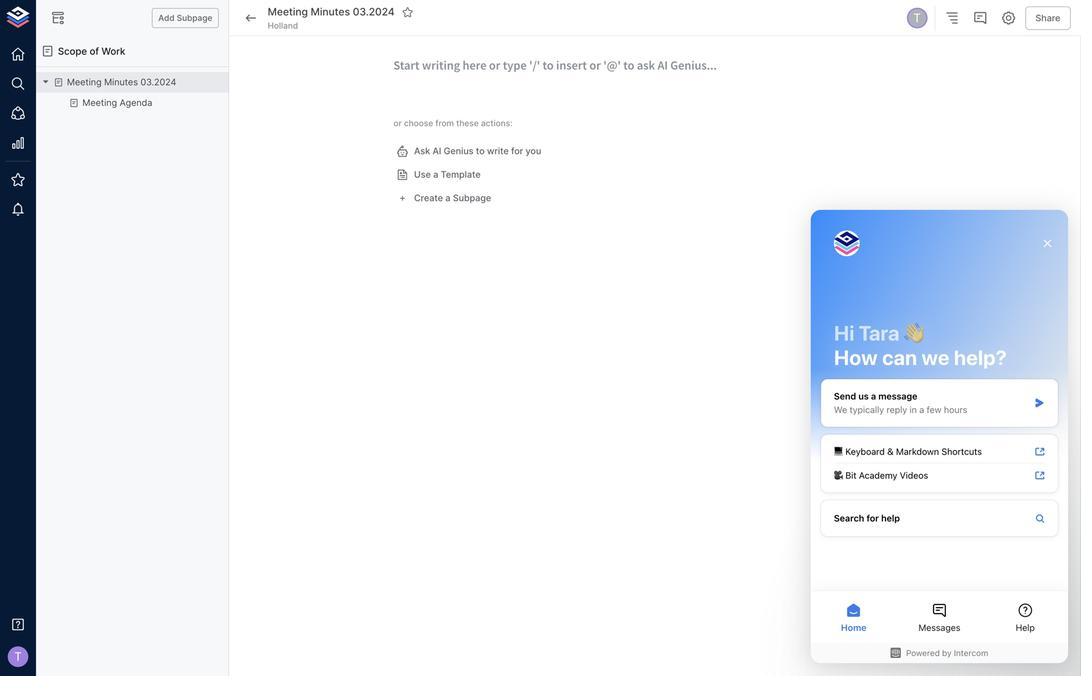 Task type: vqa. For each thing, say whether or not it's contained in the screenshot.
the "Ask"
yes



Task type: describe. For each thing, give the bounding box(es) containing it.
go back image
[[243, 10, 259, 26]]

use a template button
[[394, 163, 486, 186]]

a for create
[[446, 193, 451, 204]]

subpage inside create a subpage button
[[453, 193, 492, 204]]

meeting for meeting minutes 03.2024 link
[[67, 77, 102, 88]]

of
[[90, 45, 99, 57]]

share
[[1036, 12, 1061, 23]]

create
[[414, 193, 443, 204]]

holland link
[[268, 20, 298, 32]]

for
[[512, 146, 524, 157]]

hide wiki image
[[50, 10, 66, 26]]

subpage inside add subpage button
[[177, 13, 212, 23]]

or
[[394, 118, 402, 128]]

ask
[[414, 146, 430, 157]]

0 horizontal spatial 03.2024
[[141, 77, 176, 88]]

settings image
[[1001, 10, 1017, 26]]

favorite image
[[402, 6, 414, 18]]

meeting agenda
[[82, 97, 152, 108]]

scope
[[58, 45, 87, 57]]

t for bottommost t button
[[14, 650, 22, 664]]

use a template
[[414, 169, 481, 180]]

scope of work
[[58, 45, 125, 57]]

ask ai genius to write for you button
[[394, 139, 547, 163]]

add subpage button
[[152, 8, 219, 28]]

from
[[436, 118, 454, 128]]

table of contents image
[[945, 10, 960, 26]]

use
[[414, 169, 431, 180]]

comments image
[[973, 10, 989, 26]]

0 vertical spatial meeting
[[268, 6, 308, 18]]

1 vertical spatial t button
[[4, 643, 32, 671]]

meeting minutes 03.2024 link
[[67, 76, 176, 89]]

1 vertical spatial minutes
[[104, 77, 138, 88]]

add subpage
[[158, 13, 212, 23]]

scope of work link
[[36, 36, 229, 67]]

meeting for meeting agenda "link"
[[82, 97, 117, 108]]

add
[[158, 13, 175, 23]]

actions:
[[481, 118, 513, 128]]

a for use
[[434, 169, 439, 180]]

ask ai genius to write for you
[[414, 146, 542, 157]]



Task type: locate. For each thing, give the bounding box(es) containing it.
genius
[[444, 146, 474, 157]]

a right use
[[434, 169, 439, 180]]

0 vertical spatial meeting minutes 03.2024
[[268, 6, 395, 18]]

03.2024
[[353, 6, 395, 18], [141, 77, 176, 88]]

1 vertical spatial a
[[446, 193, 451, 204]]

0 horizontal spatial t button
[[4, 643, 32, 671]]

subpage down template
[[453, 193, 492, 204]]

1 horizontal spatial minutes
[[311, 6, 350, 18]]

meeting minutes 03.2024 up holland
[[268, 6, 395, 18]]

meeting minutes 03.2024
[[268, 6, 395, 18], [67, 77, 176, 88]]

0 vertical spatial 03.2024
[[353, 6, 395, 18]]

1 horizontal spatial 03.2024
[[353, 6, 395, 18]]

create a subpage button
[[394, 186, 497, 210]]

choose
[[404, 118, 434, 128]]

minutes
[[311, 6, 350, 18], [104, 77, 138, 88]]

0 horizontal spatial meeting minutes 03.2024
[[67, 77, 176, 88]]

dialog
[[811, 210, 1069, 663]]

1 horizontal spatial subpage
[[453, 193, 492, 204]]

template
[[441, 169, 481, 180]]

0 horizontal spatial minutes
[[104, 77, 138, 88]]

or choose from these actions:
[[394, 118, 513, 128]]

meeting down scope of work
[[67, 77, 102, 88]]

subpage
[[177, 13, 212, 23], [453, 193, 492, 204]]

subpage right add
[[177, 13, 212, 23]]

agenda
[[120, 97, 152, 108]]

meeting up holland
[[268, 6, 308, 18]]

0 horizontal spatial a
[[434, 169, 439, 180]]

ai
[[433, 146, 442, 157]]

you
[[526, 146, 542, 157]]

1 horizontal spatial a
[[446, 193, 451, 204]]

0 vertical spatial minutes
[[311, 6, 350, 18]]

1 vertical spatial subpage
[[453, 193, 492, 204]]

holland
[[268, 21, 298, 31]]

0 horizontal spatial t
[[14, 650, 22, 664]]

meeting inside "link"
[[82, 97, 117, 108]]

create a subpage
[[414, 193, 492, 204]]

to
[[476, 146, 485, 157]]

meeting agenda link
[[82, 97, 152, 109]]

a
[[434, 169, 439, 180], [446, 193, 451, 204]]

1 horizontal spatial meeting minutes 03.2024
[[268, 6, 395, 18]]

1 vertical spatial meeting minutes 03.2024
[[67, 77, 176, 88]]

1 horizontal spatial t
[[914, 11, 922, 25]]

these
[[457, 118, 479, 128]]

0 vertical spatial t button
[[906, 6, 930, 30]]

0 vertical spatial subpage
[[177, 13, 212, 23]]

0 vertical spatial t
[[914, 11, 922, 25]]

03.2024 up agenda
[[141, 77, 176, 88]]

2 vertical spatial meeting
[[82, 97, 117, 108]]

03.2024 left favorite "icon"
[[353, 6, 395, 18]]

1 horizontal spatial t button
[[906, 6, 930, 30]]

meeting
[[268, 6, 308, 18], [67, 77, 102, 88], [82, 97, 117, 108]]

share button
[[1026, 6, 1072, 30]]

0 horizontal spatial subpage
[[177, 13, 212, 23]]

1 vertical spatial t
[[14, 650, 22, 664]]

t for topmost t button
[[914, 11, 922, 25]]

1 vertical spatial 03.2024
[[141, 77, 176, 88]]

t
[[914, 11, 922, 25], [14, 650, 22, 664]]

work
[[102, 45, 125, 57]]

write
[[487, 146, 509, 157]]

0 vertical spatial a
[[434, 169, 439, 180]]

meeting minutes 03.2024 up meeting agenda
[[67, 77, 176, 88]]

t button
[[906, 6, 930, 30], [4, 643, 32, 671]]

a right the create
[[446, 193, 451, 204]]

1 vertical spatial meeting
[[67, 77, 102, 88]]

meeting down meeting minutes 03.2024 link
[[82, 97, 117, 108]]



